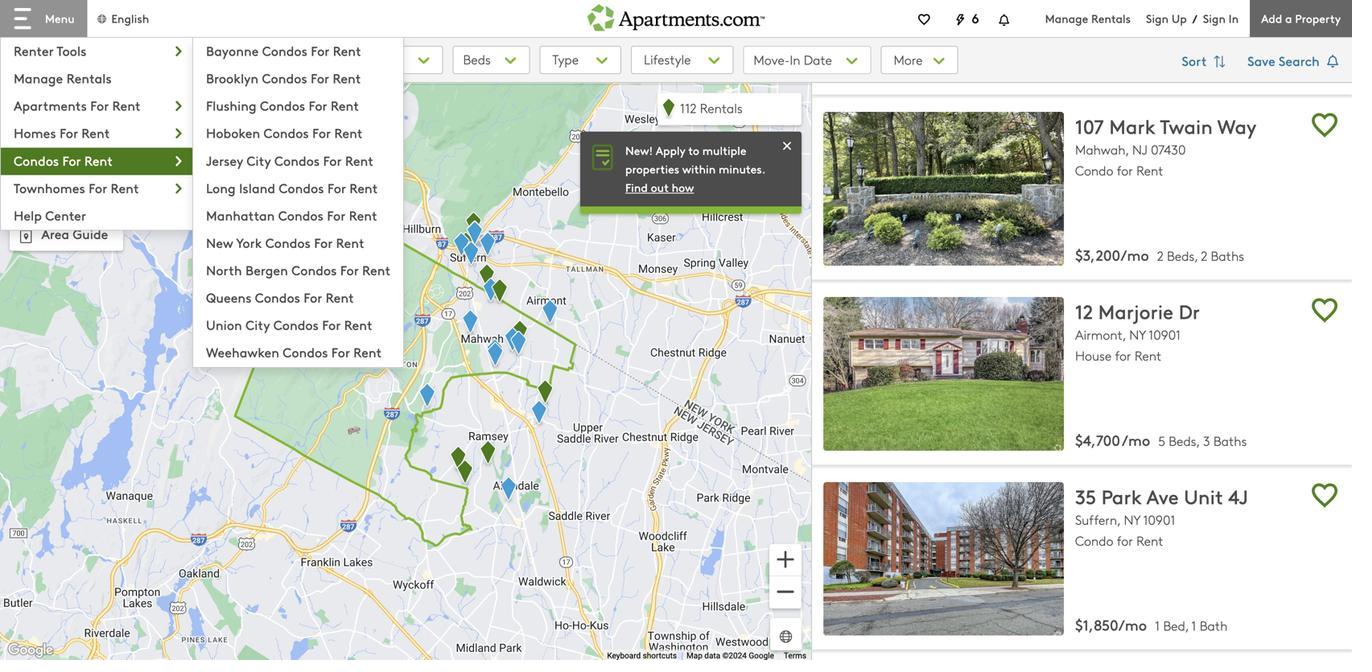 Task type: vqa. For each thing, say whether or not it's contained in the screenshot.


Task type: describe. For each thing, give the bounding box(es) containing it.
for inside 'link'
[[323, 151, 342, 169]]

townhomes
[[14, 179, 85, 197]]

35
[[1075, 483, 1096, 509]]

condos up brooklyn condos for rent
[[262, 41, 307, 60]]

building photo - 107 mark twain way image
[[823, 112, 1064, 266]]

ny inside 12 marjorie dr airmont, ny 10901 house for rent
[[1130, 326, 1146, 343]]

brooklyn condos for rent link
[[193, 65, 404, 89]]

for inside 35 park ave unit 4j suffern, ny 10901 condo for rent
[[1117, 531, 1133, 549]]

center
[[45, 206, 86, 224]]

find
[[625, 180, 648, 195]]

bayonne
[[206, 41, 259, 60]]

homes for rent
[[14, 124, 110, 142]]

35 park ave unit 4j suffern, ny 10901 condo for rent
[[1075, 483, 1248, 549]]

save search button
[[1248, 46, 1343, 78]]

google image
[[4, 640, 57, 660]]

condos down homes
[[14, 151, 59, 169]]

condos down union city condos for rent link
[[283, 343, 328, 361]]

Location or Point of Interest text field
[[10, 46, 356, 74]]

1 vertical spatial manage rentals link
[[1, 65, 193, 89]]

apartments for rent link
[[1, 93, 193, 116]]

properties
[[625, 161, 679, 177]]

manage rentals sign up / sign in
[[1045, 10, 1239, 26]]

weehawken condos for rent link
[[193, 339, 404, 363]]

jersey city condos for rent link
[[193, 148, 404, 171]]

rent inside 12 marjorie dr airmont, ny 10901 house for rent
[[1135, 347, 1162, 364]]

nearby
[[41, 183, 85, 201]]

12 marjorie dr airmont, ny 10901 house for rent
[[1075, 298, 1200, 364]]

for inside 12 marjorie dr airmont, ny 10901 house for rent
[[1115, 347, 1131, 364]]

condos up new york condos for rent link
[[278, 206, 324, 224]]

add a property
[[1261, 10, 1341, 26]]

beds
[[463, 50, 491, 68]]

rent inside 'link'
[[345, 151, 373, 169]]

new york condos for rent
[[206, 233, 364, 251]]

apartments for rent
[[14, 96, 141, 114]]

york
[[236, 233, 262, 251]]

rentals for manage rentals
[[66, 69, 112, 87]]

2 1 from the left
[[1192, 617, 1196, 634]]

in inside button
[[790, 51, 801, 68]]

flushing
[[206, 96, 257, 114]]

sort
[[1182, 52, 1210, 70]]

homes
[[14, 124, 56, 142]]

renter tools
[[14, 41, 86, 60]]

$1,850/mo 1 bed, 1 bath
[[1075, 615, 1228, 635]]

bayonne condos for rent link
[[193, 38, 404, 62]]

margin image for travel time
[[16, 144, 29, 157]]

/
[[1193, 11, 1198, 26]]

1 1 from the left
[[1155, 617, 1160, 634]]

area guide
[[41, 225, 108, 243]]

10901 inside 12 marjorie dr airmont, ny 10901 house for rent
[[1149, 326, 1181, 343]]

condos up weehawken condos for rent link
[[273, 316, 319, 334]]

type button
[[540, 46, 621, 74]]

city for jersey
[[247, 151, 271, 169]]

suffern,
[[1075, 511, 1121, 528]]

homes for rent link
[[1, 120, 193, 144]]

condo inside 35 park ave unit 4j suffern, ny 10901 condo for rent
[[1075, 531, 1114, 549]]

10901 inside 35 park ave unit 4j suffern, ny 10901 condo for rent
[[1143, 511, 1176, 528]]

travel time
[[36, 141, 104, 159]]

long
[[206, 179, 236, 197]]

queens condos for rent link
[[193, 285, 404, 308]]

112
[[680, 99, 697, 117]]

guide
[[73, 225, 108, 243]]

condos up queens condos for rent link
[[292, 261, 337, 279]]

up
[[1172, 10, 1187, 26]]

jersey city condos for rent
[[206, 151, 373, 169]]

help
[[14, 206, 42, 224]]

6
[[972, 9, 979, 27]]

bath
[[1200, 617, 1228, 634]]

manhattan condos for rent link
[[193, 202, 404, 226]]

weehawken condos for rent
[[206, 343, 382, 361]]

sign up link
[[1146, 10, 1187, 26]]

help center
[[14, 206, 86, 224]]

sign in link
[[1203, 10, 1239, 26]]

draw button
[[10, 93, 123, 125]]

within
[[682, 161, 716, 177]]

long island condos for rent
[[206, 179, 378, 197]]

how
[[672, 180, 694, 195]]

2 2 from the left
[[1201, 247, 1208, 264]]

apply
[[656, 142, 686, 158]]

out
[[651, 180, 669, 195]]

nearby link
[[10, 177, 123, 209]]

bayonne condos for rent
[[206, 41, 361, 60]]

condos down bayonne condos for rent
[[262, 69, 307, 87]]

apartments.com logo image
[[588, 0, 765, 31]]

find out how link
[[625, 180, 694, 195]]

renter
[[14, 41, 54, 60]]

jersey
[[206, 151, 243, 169]]

4j
[[1229, 483, 1248, 509]]

airmont,
[[1075, 326, 1126, 343]]

baths inside $3,200/mo 2 beds, 2 baths
[[1211, 247, 1244, 264]]

$4,700
[[1075, 430, 1120, 450]]

new!
[[625, 142, 653, 158]]

travel
[[36, 141, 72, 159]]

tools
[[57, 41, 86, 60]]

condos up jersey city condos for rent
[[264, 124, 309, 142]]

menu button
[[0, 0, 87, 37]]

island
[[239, 179, 275, 197]]

city for union
[[246, 316, 270, 334]]

beds, inside $3,200/mo 2 beds, 2 baths
[[1167, 247, 1198, 264]]

ave
[[1147, 483, 1179, 509]]

rent inside 35 park ave unit 4j suffern, ny 10901 condo for rent
[[1137, 531, 1164, 549]]

5
[[1159, 432, 1166, 449]]

condos down brooklyn condos for rent
[[260, 96, 305, 114]]

/mo
[[1122, 430, 1150, 450]]

building photo - 35 park ave image
[[823, 482, 1064, 636]]

ny inside 35 park ave unit 4j suffern, ny 10901 condo for rent
[[1124, 511, 1141, 528]]

long island condos for rent link
[[193, 175, 404, 199]]

weehawken
[[206, 343, 279, 361]]

more button
[[881, 46, 958, 74]]

travel time button
[[10, 135, 123, 167]]

queens condos for rent
[[206, 288, 354, 306]]

margin image for nearby
[[14, 182, 37, 205]]

condos up manhattan condos for rent link on the top
[[279, 179, 324, 197]]



Task type: locate. For each thing, give the bounding box(es) containing it.
$3,200/mo 2 beds, 2 baths
[[1075, 245, 1244, 265]]

1 vertical spatial beds,
[[1169, 432, 1200, 449]]

minutes.
[[719, 161, 766, 177]]

add
[[1261, 10, 1282, 26]]

ny down park
[[1124, 511, 1141, 528]]

manage inside manage rentals sign up / sign in
[[1045, 10, 1088, 26]]

1 vertical spatial manage
[[14, 69, 63, 87]]

price button
[[365, 46, 443, 74]]

0 horizontal spatial 1
[[1155, 617, 1160, 634]]

112 rentals
[[680, 99, 743, 117]]

rent inside "107 mark twain way mahwah, nj 07430 condo for rent"
[[1137, 162, 1164, 179]]

beds, right 5
[[1169, 432, 1200, 449]]

0 vertical spatial rentals
[[1091, 10, 1131, 26]]

rentals
[[1091, 10, 1131, 26], [66, 69, 112, 87], [700, 99, 743, 117]]

in left add
[[1229, 10, 1239, 26]]

2 vertical spatial for
[[1117, 531, 1133, 549]]

1
[[1155, 617, 1160, 634], [1192, 617, 1196, 634]]

flushing condos for rent link
[[193, 93, 404, 116]]

1 vertical spatial condo
[[1075, 531, 1114, 549]]

margin image inside the travel time button
[[16, 144, 29, 157]]

margin image
[[16, 144, 29, 157], [14, 182, 37, 205], [14, 224, 37, 247]]

2 condo from the top
[[1075, 531, 1114, 549]]

1 vertical spatial ny
[[1124, 511, 1141, 528]]

0 horizontal spatial manage rentals link
[[1, 65, 193, 89]]

rentals for 112 rentals
[[700, 99, 743, 117]]

city inside 'link'
[[247, 151, 271, 169]]

condo down "mahwah,"
[[1075, 162, 1114, 179]]

10901
[[1149, 326, 1181, 343], [1143, 511, 1176, 528]]

0 horizontal spatial sign
[[1146, 10, 1169, 26]]

city up island
[[247, 151, 271, 169]]

save
[[1248, 52, 1276, 70]]

0 vertical spatial in
[[1229, 10, 1239, 26]]

1 vertical spatial city
[[246, 316, 270, 334]]

2 vertical spatial rentals
[[700, 99, 743, 117]]

107 mark twain way mahwah, nj 07430 condo for rent
[[1075, 113, 1257, 179]]

1 horizontal spatial 2
[[1201, 247, 1208, 264]]

save search
[[1248, 52, 1323, 70]]

1 2 from the left
[[1157, 247, 1164, 264]]

condos
[[262, 41, 307, 60], [262, 69, 307, 87], [260, 96, 305, 114], [264, 124, 309, 142], [14, 151, 59, 169], [274, 151, 320, 169], [279, 179, 324, 197], [278, 206, 324, 224], [265, 233, 311, 251], [292, 261, 337, 279], [255, 288, 300, 306], [273, 316, 319, 334], [283, 343, 328, 361]]

hoboken condos for rent link
[[193, 120, 404, 144]]

10901 down ave
[[1143, 511, 1176, 528]]

twain
[[1160, 113, 1213, 139]]

for down nj
[[1117, 162, 1133, 179]]

bergen
[[245, 261, 288, 279]]

city up weehawken
[[246, 316, 270, 334]]

$4,700 /mo 5 beds, 3 baths
[[1075, 430, 1247, 450]]

1 vertical spatial 10901
[[1143, 511, 1176, 528]]

margin image down homes
[[16, 144, 29, 157]]

in inside manage rentals sign up / sign in
[[1229, 10, 1239, 26]]

satellite view image
[[777, 627, 795, 646]]

10901 down dr
[[1149, 326, 1181, 343]]

union city condos for rent link
[[193, 312, 404, 336]]

north
[[206, 261, 242, 279]]

0 vertical spatial manage
[[1045, 10, 1088, 26]]

english
[[111, 10, 149, 26]]

0 vertical spatial 10901
[[1149, 326, 1181, 343]]

help center link
[[1, 202, 193, 226]]

apartments
[[14, 96, 87, 114]]

condos down bergen
[[255, 288, 300, 306]]

1 horizontal spatial sign
[[1203, 10, 1226, 26]]

building photo - 12 marjorie dr image
[[823, 297, 1064, 451]]

add a property link
[[1250, 0, 1352, 37]]

0 horizontal spatial manage
[[14, 69, 63, 87]]

condos inside 'link'
[[274, 151, 320, 169]]

margin image inside area guide button
[[14, 224, 37, 247]]

1 horizontal spatial manage
[[1045, 10, 1088, 26]]

2 sign from the left
[[1203, 10, 1226, 26]]

0 vertical spatial margin image
[[16, 144, 29, 157]]

hoboken condos for rent
[[206, 124, 363, 142]]

condo inside "107 mark twain way mahwah, nj 07430 condo for rent"
[[1075, 162, 1114, 179]]

renter tools link
[[1, 38, 193, 62]]

1 right bed,
[[1192, 617, 1196, 634]]

0 vertical spatial ny
[[1130, 326, 1146, 343]]

1 vertical spatial for
[[1115, 347, 1131, 364]]

0 vertical spatial manage rentals link
[[1045, 10, 1146, 26]]

new
[[206, 233, 233, 251]]

manhattan
[[206, 206, 275, 224]]

beds, inside $4,700 /mo 5 beds, 3 baths
[[1169, 432, 1200, 449]]

2
[[1157, 247, 1164, 264], [1201, 247, 1208, 264]]

1 vertical spatial margin image
[[14, 182, 37, 205]]

margin image inside "nearby" link
[[14, 182, 37, 205]]

flushing condos for rent
[[206, 96, 359, 114]]

3
[[1203, 432, 1210, 449]]

1 horizontal spatial 1
[[1192, 617, 1196, 634]]

new york condos for rent link
[[193, 230, 404, 254]]

sign right '/'
[[1203, 10, 1226, 26]]

ny down 'marjorie'
[[1130, 326, 1146, 343]]

training image
[[779, 138, 795, 154]]

condos for rent
[[14, 151, 113, 169]]

for inside "107 mark twain way mahwah, nj 07430 condo for rent"
[[1117, 162, 1133, 179]]

lifestyle
[[644, 50, 691, 68]]

0 vertical spatial condo
[[1075, 162, 1114, 179]]

townhomes for rent
[[14, 179, 139, 197]]

margin image for area guide
[[14, 224, 37, 247]]

date
[[804, 51, 832, 68]]

time
[[75, 141, 104, 159]]

1 horizontal spatial in
[[1229, 10, 1239, 26]]

2 horizontal spatial rentals
[[1091, 10, 1131, 26]]

english link
[[95, 10, 149, 26]]

1 condo from the top
[[1075, 162, 1114, 179]]

menu
[[45, 10, 75, 26]]

ny
[[1130, 326, 1146, 343], [1124, 511, 1141, 528]]

sign
[[1146, 10, 1169, 26], [1203, 10, 1226, 26]]

$3,200/mo
[[1075, 245, 1149, 265]]

type
[[552, 50, 579, 68]]

property
[[1295, 10, 1341, 26]]

0 vertical spatial beds,
[[1167, 247, 1198, 264]]

sign left up
[[1146, 10, 1169, 26]]

condos down manhattan condos for rent
[[265, 233, 311, 251]]

1 horizontal spatial manage rentals link
[[1045, 10, 1146, 26]]

0 horizontal spatial 2
[[1157, 247, 1164, 264]]

0 vertical spatial baths
[[1211, 247, 1244, 264]]

margin image up help
[[14, 182, 37, 205]]

107
[[1075, 113, 1104, 139]]

in
[[1229, 10, 1239, 26], [790, 51, 801, 68]]

rentals left the sign up link at the top right of page
[[1091, 10, 1131, 26]]

baths inside $4,700 /mo 5 beds, 3 baths
[[1214, 432, 1247, 449]]

rentals for manage rentals sign up / sign in
[[1091, 10, 1131, 26]]

lifestyle button
[[631, 46, 734, 74]]

condo down suffern, on the right bottom of page
[[1075, 531, 1114, 549]]

rentals right 112
[[700, 99, 743, 117]]

for right "house"
[[1115, 347, 1131, 364]]

park
[[1102, 483, 1142, 509]]

union city condos for rent
[[206, 316, 372, 334]]

1 left bed,
[[1155, 617, 1160, 634]]

move-in date button
[[743, 46, 871, 74]]

search
[[1279, 52, 1320, 70]]

0 vertical spatial city
[[247, 151, 271, 169]]

new! apply to multiple properties within minutes. find out how
[[625, 142, 766, 195]]

1 horizontal spatial rentals
[[700, 99, 743, 117]]

margin image
[[16, 98, 34, 115]]

0 vertical spatial for
[[1117, 162, 1133, 179]]

for down suffern, on the right bottom of page
[[1117, 531, 1133, 549]]

beds button
[[453, 46, 530, 74]]

1 vertical spatial in
[[790, 51, 801, 68]]

1 sign from the left
[[1146, 10, 1169, 26]]

north bergen condos for rent link
[[193, 257, 404, 281]]

condos up long island condos for rent link on the left top of the page
[[274, 151, 320, 169]]

draw
[[39, 99, 71, 117]]

beds, up dr
[[1167, 247, 1198, 264]]

1 vertical spatial baths
[[1214, 432, 1247, 449]]

manage for manage rentals
[[14, 69, 63, 87]]

07430
[[1151, 141, 1186, 158]]

1 vertical spatial rentals
[[66, 69, 112, 87]]

bed,
[[1164, 617, 1189, 634]]

unit
[[1184, 483, 1223, 509]]

map region
[[0, 59, 1016, 660]]

manage for manage rentals sign up / sign in
[[1045, 10, 1088, 26]]

townhomes for rent link
[[1, 175, 193, 199]]

2 vertical spatial margin image
[[14, 224, 37, 247]]

0 horizontal spatial in
[[790, 51, 801, 68]]

move-in date
[[754, 51, 832, 68]]

margin image down help
[[14, 224, 37, 247]]

0 horizontal spatial rentals
[[66, 69, 112, 87]]

rentals up apartments for rent link
[[66, 69, 112, 87]]

in left date
[[790, 51, 801, 68]]

nj
[[1132, 141, 1148, 158]]

rentals inside manage rentals sign up / sign in
[[1091, 10, 1131, 26]]



